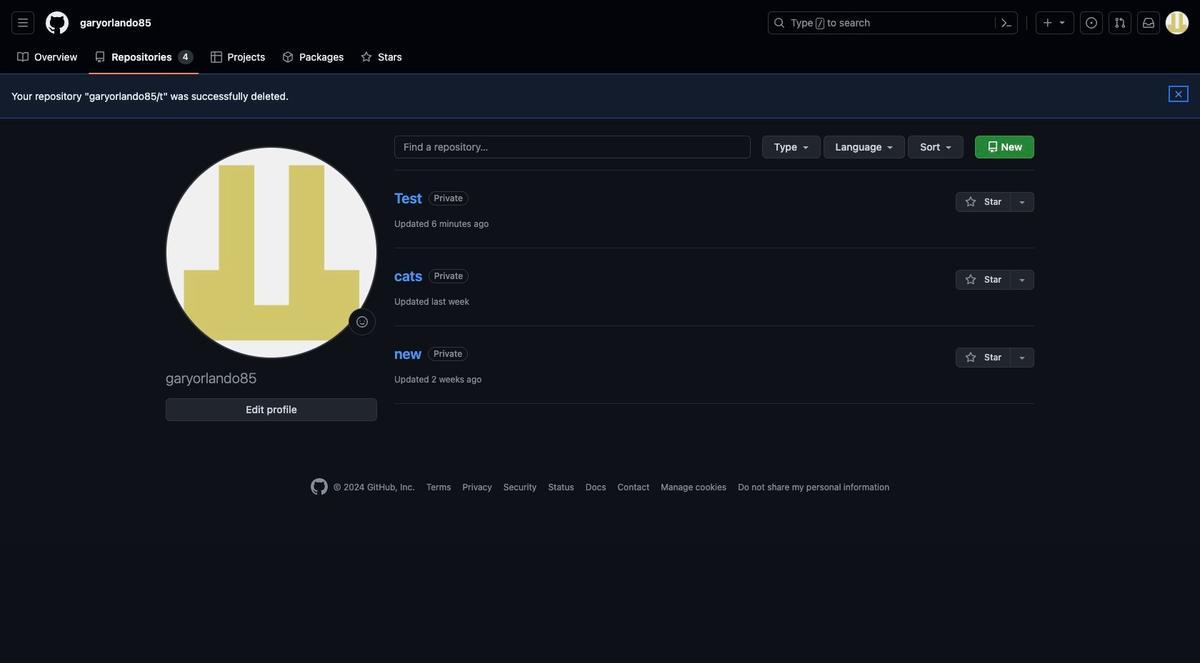 Task type: vqa. For each thing, say whether or not it's contained in the screenshot.
68
no



Task type: locate. For each thing, give the bounding box(es) containing it.
alert
[[11, 89, 1189, 104]]

1 horizontal spatial homepage image
[[311, 479, 328, 496]]

1 add this repository to a list image from the top
[[1017, 196, 1028, 208]]

Find a repository… search field
[[394, 136, 751, 159]]

2 vertical spatial add this repository to a list image
[[1017, 352, 1028, 364]]

homepage image
[[46, 11, 69, 34], [311, 479, 328, 496]]

git pull request image
[[1114, 17, 1126, 29]]

2 add this repository to a list image from the top
[[1017, 274, 1028, 286]]

repo image
[[94, 51, 106, 63]]

0 horizontal spatial homepage image
[[46, 11, 69, 34]]

smiley image
[[356, 316, 368, 328]]

add this repository to a list image
[[1017, 196, 1028, 208], [1017, 274, 1028, 286], [1017, 352, 1028, 364]]

dismiss this message image
[[1173, 89, 1184, 100]]

1 vertical spatial add this repository to a list image
[[1017, 274, 1028, 286]]

1 vertical spatial homepage image
[[311, 479, 328, 496]]

3 add this repository to a list image from the top
[[1017, 352, 1028, 364]]

package image
[[282, 51, 294, 63]]

0 vertical spatial add this repository to a list image
[[1017, 196, 1028, 208]]

star image
[[361, 51, 372, 63], [965, 196, 976, 208], [965, 352, 976, 364]]



Task type: describe. For each thing, give the bounding box(es) containing it.
2 vertical spatial star image
[[965, 352, 976, 364]]

table image
[[210, 51, 222, 63]]

0 vertical spatial star image
[[361, 51, 372, 63]]

add this repository to a list image for bottommost star image
[[1017, 352, 1028, 364]]

repo image
[[987, 141, 999, 153]]

plus image
[[1042, 17, 1054, 29]]

notifications image
[[1143, 17, 1154, 29]]

add this repository to a list image for star image to the middle
[[1017, 196, 1028, 208]]

add this repository to a list image for star icon
[[1017, 274, 1028, 286]]

change your avatar image
[[166, 147, 377, 359]]

Repositories search field
[[394, 136, 964, 159]]

1 vertical spatial star image
[[965, 196, 976, 208]]

book image
[[17, 51, 29, 63]]

issue opened image
[[1086, 17, 1097, 29]]

0 vertical spatial homepage image
[[46, 11, 69, 34]]

triangle down image
[[1057, 16, 1068, 28]]

command palette image
[[1001, 17, 1012, 29]]

star image
[[965, 274, 976, 286]]



